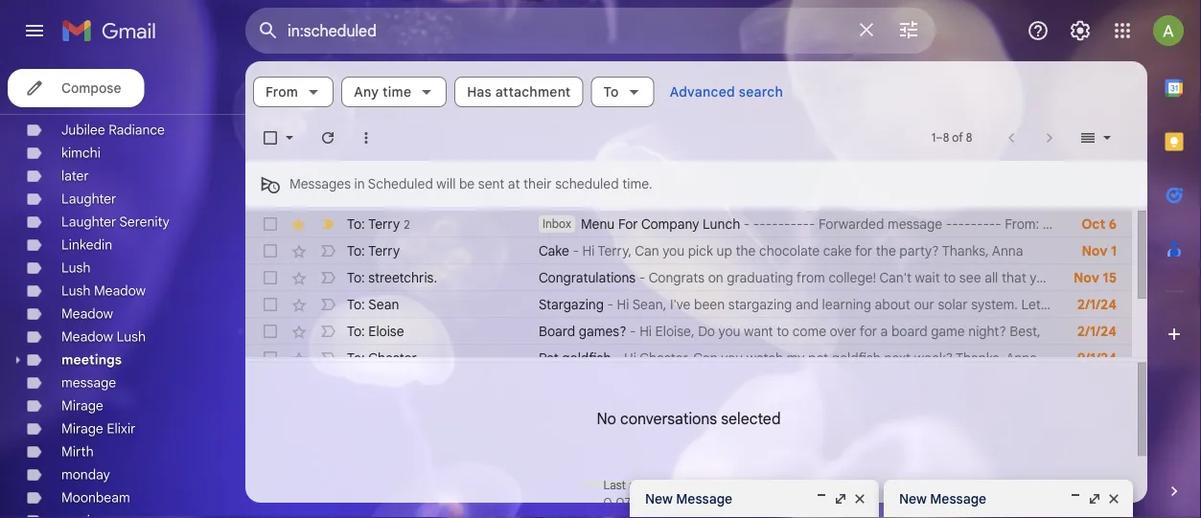 Task type: describe. For each thing, give the bounding box(es) containing it.
–
[[936, 131, 943, 145]]

last
[[604, 479, 626, 493]]

in
[[354, 176, 365, 193]]

congratulations
[[539, 269, 636, 286]]

laughter for laughter serenity
[[61, 214, 116, 231]]

to: for to: eloise
[[347, 323, 365, 340]]

scheduled
[[368, 176, 433, 193]]

- up sean,
[[639, 269, 645, 286]]

1 – 8 of 8
[[932, 131, 973, 145]]

minimize image for pop out icon
[[814, 492, 829, 507]]

6
[[1109, 216, 1117, 233]]

2 horizontal spatial of
[[1129, 296, 1141, 313]]

1 horizontal spatial can
[[694, 350, 718, 367]]

settings image
[[1069, 19, 1092, 42]]

to: for to: sean
[[347, 296, 365, 313]]

wait
[[915, 269, 940, 286]]

1 goldfish from the left
[[562, 350, 611, 367]]

important according to google magic. switch
[[318, 215, 338, 234]]

stargazing
[[728, 296, 792, 313]]

hi left "chester,"
[[624, 350, 637, 367]]

party?
[[900, 243, 939, 259]]

board
[[892, 323, 928, 340]]

9/1/24
[[1078, 350, 1117, 367]]

for for cake
[[855, 243, 873, 259]]

lush meadow
[[61, 283, 146, 300]]

meadow for meadow lush
[[61, 329, 113, 346]]

stargazing - hi sean, i've been stargazing and learning about our solar system. let's plan a night of telescope
[[539, 296, 1202, 313]]

not important switch for to: sean
[[318, 295, 338, 315]]

0 vertical spatial anna
[[992, 243, 1024, 259]]

mirage for mirage link
[[61, 398, 103, 415]]

college!
[[829, 269, 877, 286]]

to: sean
[[347, 296, 399, 313]]

week?
[[915, 350, 953, 367]]

search mail image
[[251, 13, 286, 48]]

toggle split pane mode image
[[1079, 128, 1098, 148]]

not important switch for to: chester
[[318, 349, 338, 368]]

0 vertical spatial of
[[952, 131, 963, 145]]

over
[[830, 323, 857, 340]]

kimchi
[[61, 145, 101, 162]]

monday
[[61, 467, 110, 484]]

chocolate
[[759, 243, 820, 259]]

jubilee radiance
[[61, 122, 165, 139]]

will
[[437, 176, 456, 193]]

game
[[931, 323, 965, 340]]

you left watch
[[721, 350, 743, 367]]

to: terry 2
[[347, 216, 410, 232]]

pet
[[539, 350, 559, 367]]

new
[[899, 491, 927, 508]]

to: chester
[[347, 350, 417, 367]]

next
[[885, 350, 911, 367]]

new message
[[899, 491, 987, 508]]

not important switch for to: eloise
[[318, 322, 338, 341]]

conversations
[[620, 409, 717, 428]]

0 vertical spatial meadow
[[94, 283, 146, 300]]

system.
[[972, 296, 1018, 313]]

graduating
[[727, 269, 794, 286]]

to: for to: terry 2
[[347, 216, 365, 232]]

telescope
[[1145, 296, 1202, 313]]

last account activity: 2 days ago details
[[604, 479, 774, 512]]

time.
[[622, 176, 653, 193]]

1 vertical spatial a
[[881, 323, 888, 340]]

1 vertical spatial anna
[[1006, 350, 1037, 367]]

mirage link
[[61, 398, 103, 415]]

navigation containing compose
[[0, 61, 245, 519]]

1 row from the top
[[245, 211, 1132, 238]]

to: for to: terry
[[347, 243, 365, 259]]

oct
[[1082, 216, 1106, 233]]

used
[[710, 495, 740, 512]]

1 8 from the left
[[943, 131, 950, 145]]

monday link
[[61, 467, 110, 484]]

that
[[1002, 269, 1027, 286]]

sent
[[478, 176, 505, 193]]

clear search image
[[848, 11, 886, 49]]

2 inside to: terry 2
[[404, 217, 410, 232]]

2 the from the left
[[876, 243, 896, 259]]

oct 6
[[1082, 216, 1117, 233]]

serenity
[[119, 214, 170, 231]]

0 horizontal spatial 15
[[673, 495, 685, 512]]

pet goldfish - hi chester, can you watch my pet goldfish next week? thanks, anna
[[539, 350, 1037, 367]]

meadow for meadow link
[[61, 306, 113, 323]]

support image
[[1027, 19, 1050, 42]]

be
[[459, 176, 475, 193]]

chester
[[368, 350, 417, 367]]

mirage elixir
[[61, 421, 136, 438]]

lush for lush meadow
[[61, 283, 91, 300]]

close image
[[852, 492, 868, 507]]

0.07 gb of 15 gb used
[[603, 495, 740, 512]]

message
[[930, 491, 987, 508]]

accomplish!
[[1056, 269, 1128, 286]]

sean
[[368, 296, 399, 313]]

you left the pick
[[663, 243, 685, 259]]

mirage for mirage elixir
[[61, 421, 103, 438]]

terry,
[[598, 243, 632, 259]]

2 row from the top
[[245, 238, 1132, 265]]

lunch
[[703, 216, 740, 233]]

pop out image
[[833, 492, 849, 507]]

Search mail text field
[[288, 21, 844, 40]]

linkedin link
[[61, 237, 112, 254]]

not important switch for to: terry
[[318, 242, 338, 261]]

messages in scheduled will be sent at their scheduled time.
[[290, 176, 653, 193]]

- up games? at bottom
[[608, 296, 614, 313]]

kimchi link
[[61, 145, 101, 162]]

activity:
[[674, 479, 715, 493]]

you right do
[[719, 323, 741, 340]]

let's
[[1022, 296, 1051, 313]]

meadow lush link
[[61, 329, 146, 346]]

has attachment
[[467, 83, 571, 100]]

congratulations - congrats on graduating from college! can't wait to see all that you accomplish!
[[539, 269, 1128, 286]]

been
[[694, 296, 725, 313]]

to: terry
[[347, 243, 400, 259]]

details
[[671, 498, 707, 512]]

do
[[698, 323, 715, 340]]

meadow link
[[61, 306, 113, 323]]

laughter serenity
[[61, 214, 170, 231]]

messages
[[290, 176, 351, 193]]

up
[[717, 243, 732, 259]]

cake - hi terry, can you pick up the chocolate cake for the party? thanks, anna
[[539, 243, 1024, 259]]

0 vertical spatial thanks,
[[942, 243, 989, 259]]

follow link to manage storage image
[[748, 494, 767, 513]]

has
[[467, 83, 492, 100]]

no
[[597, 409, 616, 428]]

pet
[[808, 350, 829, 367]]

from
[[797, 269, 825, 286]]

search
[[739, 83, 784, 100]]



Task type: vqa. For each thing, say whether or not it's contained in the screenshot.
Burton related to Ruby
no



Task type: locate. For each thing, give the bounding box(es) containing it.
meadow lush
[[61, 329, 146, 346]]

- right games? at bottom
[[630, 323, 636, 340]]

2
[[404, 217, 410, 232], [718, 479, 724, 493]]

1 vertical spatial for
[[860, 323, 877, 340]]

0 vertical spatial can
[[635, 243, 659, 259]]

lush meadow link
[[61, 283, 146, 300]]

can down do
[[694, 350, 718, 367]]

pop out image
[[1087, 492, 1103, 507]]

sean,
[[633, 296, 667, 313]]

to: streetchris.
[[347, 269, 437, 286]]

row up i've
[[245, 265, 1132, 292]]

0 vertical spatial to
[[944, 269, 956, 286]]

selected
[[721, 409, 781, 428]]

- down games? at bottom
[[615, 350, 621, 367]]

1 vertical spatial 2/1/24
[[1078, 323, 1117, 340]]

15 up night
[[1103, 269, 1117, 286]]

advanced
[[670, 83, 735, 100]]

watch
[[747, 350, 784, 367]]

laughter link
[[61, 191, 116, 208]]

hi down sean,
[[640, 323, 652, 340]]

thanks, down night?
[[956, 350, 1003, 367]]

company
[[641, 216, 699, 233]]

ago
[[755, 479, 774, 493]]

to: down to: eloise
[[347, 350, 365, 367]]

jubilee radiance link
[[61, 122, 165, 139]]

1 vertical spatial to
[[777, 323, 789, 340]]

minimize image
[[814, 492, 829, 507], [1068, 492, 1084, 507]]

can't
[[880, 269, 912, 286]]

night
[[1095, 296, 1125, 313]]

terry down to: terry 2
[[368, 243, 400, 259]]

0 horizontal spatial minimize image
[[814, 492, 829, 507]]

radiance
[[109, 122, 165, 139]]

1 laughter from the top
[[61, 191, 116, 208]]

2 inside last account activity: 2 days ago details
[[718, 479, 724, 493]]

terry for to: terry 2
[[368, 216, 400, 232]]

1
[[932, 131, 936, 145], [1111, 243, 1117, 259]]

0 vertical spatial 2
[[404, 217, 410, 232]]

6 to: from the top
[[347, 350, 365, 367]]

to: right important according to google magic. switch
[[347, 216, 365, 232]]

1 terry from the top
[[368, 216, 400, 232]]

minimize image left pop out icon
[[814, 492, 829, 507]]

row down on
[[245, 292, 1202, 318]]

1 not important switch from the top
[[318, 242, 338, 261]]

meetings link
[[61, 352, 122, 369]]

1 vertical spatial lush
[[61, 283, 91, 300]]

4 to: from the top
[[347, 296, 365, 313]]

of right –
[[952, 131, 963, 145]]

4 row from the top
[[245, 292, 1202, 318]]

1 vertical spatial can
[[694, 350, 718, 367]]

for
[[855, 243, 873, 259], [860, 323, 877, 340]]

0 vertical spatial mirage
[[61, 398, 103, 415]]

goldfish down over
[[832, 350, 881, 367]]

compose
[[61, 80, 121, 96]]

row
[[245, 211, 1132, 238], [245, 238, 1132, 265], [245, 265, 1132, 292], [245, 292, 1202, 318], [245, 318, 1132, 345], [245, 345, 1132, 372]]

hi left sean,
[[617, 296, 630, 313]]

a right plan
[[1084, 296, 1091, 313]]

you right that
[[1030, 269, 1052, 286]]

1 horizontal spatial a
[[1084, 296, 1091, 313]]

can down inbox menu for company lunch -
[[635, 243, 659, 259]]

0 horizontal spatial 2
[[404, 217, 410, 232]]

no conversations selected main content
[[245, 61, 1202, 519]]

navigation
[[0, 61, 245, 519]]

0 vertical spatial nov
[[1082, 243, 1108, 259]]

goldfish down games? at bottom
[[562, 350, 611, 367]]

1 horizontal spatial gb
[[688, 495, 707, 512]]

2/1/24 for best,
[[1078, 323, 1117, 340]]

for right over
[[860, 323, 877, 340]]

inbox
[[543, 217, 571, 232]]

nov down nov 1 at right
[[1074, 269, 1100, 286]]

row up the pick
[[245, 211, 1132, 238]]

lush down lush link
[[61, 283, 91, 300]]

1 vertical spatial thanks,
[[956, 350, 1003, 367]]

1 horizontal spatial 8
[[966, 131, 973, 145]]

row down i've
[[245, 318, 1132, 345]]

0 horizontal spatial 1
[[932, 131, 936, 145]]

plan
[[1054, 296, 1080, 313]]

1 vertical spatial of
[[1129, 296, 1141, 313]]

2 gb from the left
[[688, 495, 707, 512]]

2 2/1/24 from the top
[[1078, 323, 1117, 340]]

laughter down laughter link
[[61, 214, 116, 231]]

0 vertical spatial 15
[[1103, 269, 1117, 286]]

2 mirage from the top
[[61, 421, 103, 438]]

1 vertical spatial 2
[[718, 479, 724, 493]]

1 vertical spatial terry
[[368, 243, 400, 259]]

2 minimize image from the left
[[1068, 492, 1084, 507]]

5 to: from the top
[[347, 323, 365, 340]]

3 to: from the top
[[347, 269, 365, 286]]

games?
[[579, 323, 627, 340]]

1 vertical spatial 1
[[1111, 243, 1117, 259]]

laughter for laughter link
[[61, 191, 116, 208]]

0 horizontal spatial goldfish
[[562, 350, 611, 367]]

3 row from the top
[[245, 265, 1132, 292]]

1 horizontal spatial minimize image
[[1068, 492, 1084, 507]]

scheduled
[[555, 176, 619, 193]]

1 horizontal spatial 2
[[718, 479, 724, 493]]

meadow down meadow link
[[61, 329, 113, 346]]

0 vertical spatial 1
[[932, 131, 936, 145]]

1 vertical spatial meadow
[[61, 306, 113, 323]]

goldfish
[[562, 350, 611, 367], [832, 350, 881, 367]]

laughter down later
[[61, 191, 116, 208]]

mirage
[[61, 398, 103, 415], [61, 421, 103, 438]]

main menu image
[[23, 19, 46, 42]]

to
[[944, 269, 956, 286], [777, 323, 789, 340]]

1 gb from the left
[[635, 495, 653, 512]]

i've
[[670, 296, 691, 313]]

stargazing
[[539, 296, 604, 313]]

2/1/24 down nov 15
[[1078, 296, 1117, 313]]

cake
[[823, 243, 852, 259]]

1 horizontal spatial goldfish
[[832, 350, 881, 367]]

has attachment button
[[455, 77, 583, 107]]

minimize image left pop out image
[[1068, 492, 1084, 507]]

gb down activity:
[[688, 495, 707, 512]]

2 not important switch from the top
[[318, 268, 338, 288]]

0 horizontal spatial the
[[736, 243, 756, 259]]

2 to: from the top
[[347, 243, 365, 259]]

come
[[793, 323, 827, 340]]

2 vertical spatial meadow
[[61, 329, 113, 346]]

board
[[539, 323, 575, 340]]

no conversations selected
[[597, 409, 781, 428]]

1 vertical spatial 15
[[673, 495, 685, 512]]

1 mirage from the top
[[61, 398, 103, 415]]

chester,
[[640, 350, 690, 367]]

2 vertical spatial lush
[[117, 329, 146, 346]]

message
[[61, 375, 116, 392]]

anna up that
[[992, 243, 1024, 259]]

1 2/1/24 from the top
[[1078, 296, 1117, 313]]

laughter serenity link
[[61, 214, 170, 231]]

0 horizontal spatial gb
[[635, 495, 653, 512]]

inbox menu for company lunch -
[[543, 216, 754, 233]]

lush link
[[61, 260, 91, 277]]

1 horizontal spatial 15
[[1103, 269, 1117, 286]]

refresh image
[[318, 128, 338, 148]]

to left see
[[944, 269, 956, 286]]

0 vertical spatial laughter
[[61, 191, 116, 208]]

streetchris.
[[368, 269, 437, 286]]

0 vertical spatial lush
[[61, 260, 91, 277]]

2 up used
[[718, 479, 724, 493]]

to: left eloise
[[347, 323, 365, 340]]

of right night
[[1129, 296, 1141, 313]]

5 row from the top
[[245, 318, 1132, 345]]

2 laughter from the top
[[61, 214, 116, 231]]

our
[[914, 296, 935, 313]]

0 horizontal spatial a
[[881, 323, 888, 340]]

meetings
[[61, 352, 122, 369]]

meadow up the meadow lush link
[[61, 306, 113, 323]]

and
[[796, 296, 819, 313]]

mirage down mirage link
[[61, 421, 103, 438]]

thanks, up see
[[942, 243, 989, 259]]

meadow
[[94, 283, 146, 300], [61, 306, 113, 323], [61, 329, 113, 346]]

anna down best,
[[1006, 350, 1037, 367]]

2 8 from the left
[[966, 131, 973, 145]]

1 horizontal spatial 1
[[1111, 243, 1117, 259]]

2 down scheduled
[[404, 217, 410, 232]]

menu
[[581, 216, 615, 233]]

0 horizontal spatial 8
[[943, 131, 950, 145]]

4 not important switch from the top
[[318, 322, 338, 341]]

want
[[744, 323, 773, 340]]

linkedin
[[61, 237, 112, 254]]

tab list
[[1148, 61, 1202, 450]]

terry up to: terry
[[368, 216, 400, 232]]

to: for to: chester
[[347, 350, 365, 367]]

1 vertical spatial nov
[[1074, 269, 1100, 286]]

terry for to: terry
[[368, 243, 400, 259]]

1 horizontal spatial of
[[952, 131, 963, 145]]

row up congrats
[[245, 238, 1132, 265]]

moonbeam link
[[61, 490, 130, 507]]

0 vertical spatial 2/1/24
[[1078, 296, 1117, 313]]

2 goldfish from the left
[[832, 350, 881, 367]]

gb down account
[[635, 495, 653, 512]]

1 to: from the top
[[347, 216, 365, 232]]

1 minimize image from the left
[[814, 492, 829, 507]]

not important switch for to: streetchris.
[[318, 268, 338, 288]]

to: down to: terry 2
[[347, 243, 365, 259]]

the right up
[[736, 243, 756, 259]]

0 vertical spatial for
[[855, 243, 873, 259]]

gmail image
[[61, 12, 166, 50]]

1 the from the left
[[736, 243, 756, 259]]

about
[[875, 296, 911, 313]]

a left board
[[881, 323, 888, 340]]

0 vertical spatial a
[[1084, 296, 1091, 313]]

lush for lush link
[[61, 260, 91, 277]]

can
[[635, 243, 659, 259], [694, 350, 718, 367]]

1 vertical spatial mirage
[[61, 421, 103, 438]]

moonbeam
[[61, 490, 130, 507]]

advanced search
[[670, 83, 784, 100]]

of down account
[[657, 495, 669, 512]]

later
[[61, 168, 89, 185]]

mirth
[[61, 444, 94, 461]]

a
[[1084, 296, 1091, 313], [881, 323, 888, 340]]

lush down linkedin link
[[61, 260, 91, 277]]

board games? - hi eloise, do you want to come over for a board game night? best,
[[539, 323, 1041, 340]]

for for over
[[860, 323, 877, 340]]

0 horizontal spatial to
[[777, 323, 789, 340]]

0 vertical spatial terry
[[368, 216, 400, 232]]

you
[[663, 243, 685, 259], [1030, 269, 1052, 286], [719, 323, 741, 340], [721, 350, 743, 367]]

nov
[[1082, 243, 1108, 259], [1074, 269, 1100, 286]]

account
[[629, 479, 671, 493]]

2/1/24 for night
[[1078, 296, 1117, 313]]

lush up meetings
[[117, 329, 146, 346]]

to: for to: streetchris.
[[347, 269, 365, 286]]

for right cake
[[855, 243, 873, 259]]

1 horizontal spatial the
[[876, 243, 896, 259]]

advanced search options image
[[890, 11, 928, 49]]

to: left the sean
[[347, 296, 365, 313]]

nov for nov 15
[[1074, 269, 1100, 286]]

minimize image for pop out image
[[1068, 492, 1084, 507]]

hi left terry,
[[583, 243, 595, 259]]

nov up nov 15
[[1082, 243, 1108, 259]]

nov for nov 1
[[1082, 243, 1108, 259]]

to: up 'to: sean' at the left
[[347, 269, 365, 286]]

0 horizontal spatial of
[[657, 495, 669, 512]]

None search field
[[245, 8, 936, 54]]

not important switch
[[318, 242, 338, 261], [318, 268, 338, 288], [318, 295, 338, 315], [318, 322, 338, 341], [318, 349, 338, 368]]

of
[[952, 131, 963, 145], [1129, 296, 1141, 313], [657, 495, 669, 512]]

6 row from the top
[[245, 345, 1132, 372]]

eloise
[[368, 323, 404, 340]]

mirage down the "message"
[[61, 398, 103, 415]]

3 not important switch from the top
[[318, 295, 338, 315]]

- right cake
[[573, 243, 579, 259]]

to right want
[[777, 323, 789, 340]]

- right lunch at the top of page
[[744, 216, 750, 233]]

meadow up meadow link
[[94, 283, 146, 300]]

2 terry from the top
[[368, 243, 400, 259]]

15 down activity:
[[673, 495, 685, 512]]

jubilee
[[61, 122, 105, 139]]

message link
[[61, 375, 116, 392]]

terry
[[368, 216, 400, 232], [368, 243, 400, 259]]

row down eloise, at the right bottom
[[245, 345, 1132, 372]]

0 horizontal spatial can
[[635, 243, 659, 259]]

laughter
[[61, 191, 116, 208], [61, 214, 116, 231]]

pick
[[688, 243, 713, 259]]

nov 1
[[1082, 243, 1117, 259]]

2/1/24 up the 9/1/24
[[1078, 323, 1117, 340]]

1 horizontal spatial to
[[944, 269, 956, 286]]

0.07
[[603, 495, 632, 512]]

5 not important switch from the top
[[318, 349, 338, 368]]

1 vertical spatial laughter
[[61, 214, 116, 231]]

close image
[[1107, 492, 1122, 507]]

nov 15
[[1074, 269, 1117, 286]]

2 vertical spatial of
[[657, 495, 669, 512]]

the up the can't at the right
[[876, 243, 896, 259]]

night?
[[969, 323, 1007, 340]]



